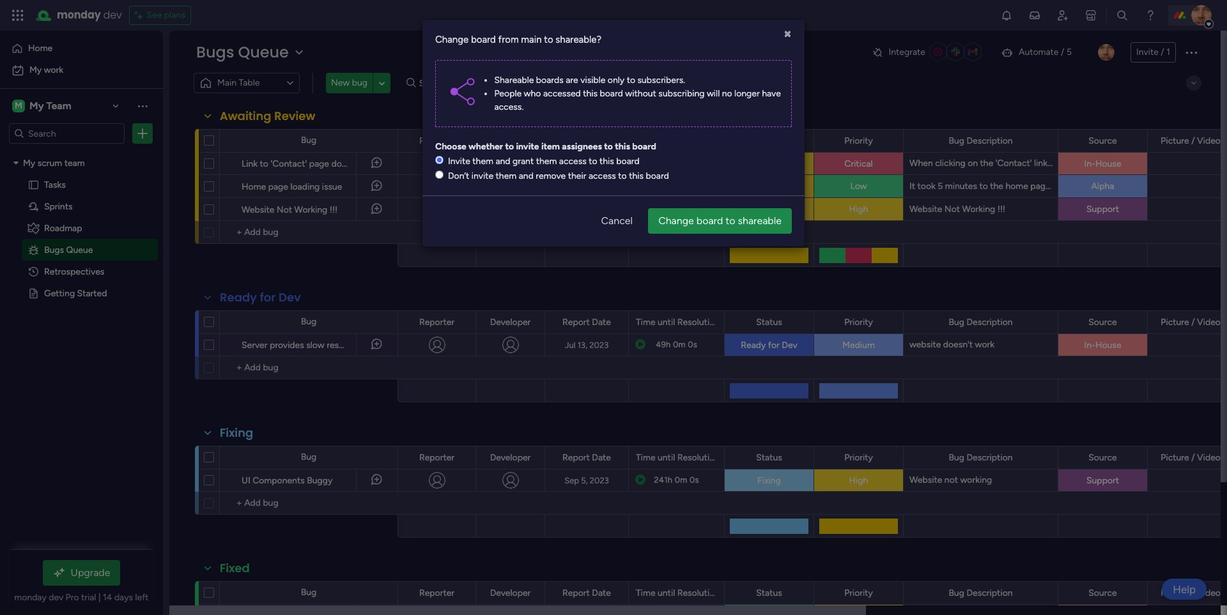 Task type: locate. For each thing, give the bounding box(es) containing it.
upgrade
[[71, 567, 110, 579]]

my right caret down image
[[23, 157, 35, 168]]

0 horizontal spatial work
[[44, 65, 63, 75]]

2 picture from the top
[[1161, 317, 1190, 328]]

report date field for fixed
[[559, 587, 614, 601]]

workspace selection element
[[12, 98, 73, 114]]

2023 right 13,
[[590, 340, 609, 350]]

o for fourth picture / video o field from the top
[[1223, 588, 1228, 599]]

nov
[[563, 182, 578, 191]]

dev
[[103, 8, 122, 22], [49, 593, 63, 604]]

monday left pro
[[14, 593, 47, 604]]

when clicking on the 'contact' link i am simply re-directed to the main page.
[[910, 158, 1214, 169]]

0 horizontal spatial invite
[[448, 156, 470, 167]]

3 bug description from the top
[[949, 452, 1013, 463]]

load
[[1064, 181, 1081, 191]]

ready
[[220, 290, 257, 306], [741, 340, 766, 351]]

Reporter field
[[416, 134, 458, 148], [416, 316, 458, 330], [416, 451, 458, 465], [416, 587, 458, 601]]

2 developer from the top
[[490, 317, 531, 328]]

4 time until resolution from the top
[[636, 588, 720, 599]]

them down whether
[[473, 156, 494, 167]]

Developer field
[[487, 134, 534, 148], [487, 316, 534, 330], [487, 451, 534, 465], [487, 587, 534, 601]]

5 right automate
[[1067, 47, 1072, 58]]

home down link
[[242, 182, 266, 192]]

to right only
[[627, 74, 636, 85]]

3 time from the top
[[636, 452, 656, 463]]

Report Date field
[[559, 134, 614, 148], [559, 316, 614, 330], [559, 451, 614, 465], [559, 587, 614, 601]]

workspace image
[[12, 99, 25, 113]]

0 vertical spatial work
[[44, 65, 63, 75]]

report date for fixed
[[563, 588, 611, 599]]

change inside button
[[659, 215, 694, 227]]

1 source from the top
[[1089, 135, 1118, 146]]

home inside option
[[28, 43, 53, 54]]

2 house from the top
[[1096, 340, 1122, 351]]

1 support from the top
[[1087, 204, 1120, 215]]

date for fixing
[[592, 452, 611, 463]]

×
[[784, 25, 792, 41]]

0 horizontal spatial and
[[496, 156, 511, 167]]

video for third picture / video o field from the bottom of the page
[[1198, 317, 1221, 328]]

website not working !!! down home page loading issue
[[242, 205, 338, 215]]

1 horizontal spatial home
[[242, 182, 266, 192]]

website
[[910, 204, 943, 215], [242, 205, 275, 215], [910, 475, 943, 486]]

'contact' up home
[[996, 158, 1032, 169]]

241h 0m 0s
[[654, 476, 699, 485]]

1 horizontal spatial main
[[1171, 158, 1190, 169]]

Bug Description field
[[946, 134, 1016, 148], [946, 316, 1016, 330], [946, 451, 1016, 465], [946, 587, 1016, 601]]

in-
[[1085, 158, 1096, 169], [1085, 340, 1096, 351]]

when
[[910, 158, 933, 169]]

1 bug description from the top
[[949, 135, 1013, 146]]

2 time until resolution from the top
[[636, 317, 720, 328]]

1 vertical spatial change
[[659, 215, 694, 227]]

0 vertical spatial dev
[[279, 290, 301, 306]]

2023 for oct 10, 2023
[[592, 205, 611, 214]]

1 horizontal spatial website not working !!!
[[910, 204, 1006, 215]]

website left not
[[910, 475, 943, 486]]

description for 4th 'bug description' field from the bottom of the page
[[967, 135, 1013, 146]]

1 horizontal spatial ready
[[741, 340, 766, 351]]

getting started
[[44, 288, 107, 299]]

3 video from the top
[[1198, 452, 1221, 463]]

4 video from the top
[[1198, 588, 1221, 599]]

0 horizontal spatial bugs queue
[[44, 244, 93, 255]]

website doesn't work
[[910, 340, 995, 350]]

0 vertical spatial access
[[559, 156, 587, 167]]

0s right 241h
[[690, 476, 699, 485]]

1 vertical spatial 0m
[[675, 476, 688, 485]]

3 source from the top
[[1089, 452, 1118, 463]]

!!! down issue
[[330, 205, 338, 215]]

picture for third picture / video o field from the bottom of the page
[[1161, 317, 1190, 328]]

page left loading
[[268, 182, 288, 192]]

shareable
[[495, 74, 534, 85]]

0 horizontal spatial 5
[[938, 181, 943, 191]]

3 reporter field from the top
[[416, 451, 458, 465]]

4 resolution from the top
[[678, 588, 720, 599]]

0s right 49h
[[688, 340, 698, 350]]

bugs up main
[[196, 42, 234, 63]]

to right the minutes
[[980, 181, 988, 191]]

video for 3rd picture / video o field
[[1198, 452, 1221, 463]]

queue up table
[[238, 42, 289, 63]]

page down link
[[1031, 181, 1051, 191]]

3 description from the top
[[967, 452, 1013, 463]]

shareable boards are visible only to subscribers. people who accessed this board without subscribing will no longer have access.
[[495, 74, 781, 112]]

0 vertical spatial main
[[521, 34, 542, 45]]

access.
[[495, 101, 524, 112]]

change
[[435, 34, 469, 45], [659, 215, 694, 227]]

1 vertical spatial invite
[[472, 170, 494, 181]]

0 horizontal spatial dev
[[279, 290, 301, 306]]

1 horizontal spatial and
[[519, 170, 534, 181]]

angle down image
[[379, 78, 385, 88]]

home up my work
[[28, 43, 53, 54]]

Awaiting Review field
[[217, 108, 319, 125]]

aug
[[563, 159, 578, 168]]

and left grant
[[496, 156, 511, 167]]

1 vertical spatial doesn't
[[944, 340, 973, 350]]

monday
[[57, 8, 101, 22], [14, 593, 47, 604]]

response
[[327, 340, 363, 351]]

to right assignees
[[604, 141, 613, 152]]

0 vertical spatial 0m
[[673, 340, 686, 350]]

2023 right 21,
[[592, 159, 611, 168]]

minutes
[[946, 181, 978, 191]]

website not working !!! down the minutes
[[910, 204, 1006, 215]]

invite up the don't
[[448, 156, 470, 167]]

Invite them and grant them access to this board radio
[[435, 156, 444, 164]]

working down it took 5 minutes to the home page to load
[[963, 204, 996, 215]]

4 reporter from the top
[[419, 588, 455, 599]]

list box
[[0, 149, 163, 477]]

0m right 49h
[[673, 340, 686, 350]]

invite inside "button"
[[1137, 47, 1159, 58]]

and
[[496, 156, 511, 167], [519, 170, 534, 181]]

2023 right 5,
[[590, 476, 609, 486]]

0 horizontal spatial for
[[260, 290, 276, 306]]

1 vertical spatial home
[[242, 182, 266, 192]]

0 horizontal spatial home
[[28, 43, 53, 54]]

this up cancel
[[629, 170, 644, 181]]

report for ready for dev
[[563, 317, 590, 328]]

doesn't
[[331, 159, 361, 169], [944, 340, 973, 350]]

my team
[[29, 100, 71, 112]]

2 priority from the top
[[845, 317, 873, 328]]

fixing
[[220, 425, 253, 441], [758, 475, 781, 486]]

priority for fourth priority field
[[845, 588, 873, 599]]

link
[[1035, 158, 1048, 169]]

2 o from the top
[[1223, 317, 1228, 328]]

main right the from
[[521, 34, 542, 45]]

Fixed field
[[217, 561, 253, 577]]

doesn't right website
[[944, 340, 973, 350]]

2 date from the top
[[592, 317, 611, 328]]

option
[[0, 151, 163, 154]]

0 vertical spatial for
[[260, 290, 276, 306]]

bugs queue down roadmap
[[44, 244, 93, 255]]

this down visible
[[583, 88, 598, 99]]

sprints
[[44, 201, 73, 212]]

until
[[658, 135, 675, 146], [658, 317, 675, 328], [658, 452, 675, 463], [658, 588, 675, 599]]

2 until from the top
[[658, 317, 675, 328]]

2023 right 10,
[[592, 205, 611, 214]]

2023 for nov 15, 2023
[[592, 182, 611, 191]]

1 vertical spatial invite
[[448, 156, 470, 167]]

1 vertical spatial monday
[[14, 593, 47, 604]]

1 horizontal spatial 5
[[1067, 47, 1072, 58]]

sep
[[565, 476, 579, 486]]

14
[[103, 593, 112, 604]]

shareable?
[[556, 34, 602, 45]]

my inside my work option
[[29, 65, 42, 75]]

my inside workspace selection element
[[29, 100, 44, 112]]

oct 10, 2023
[[563, 205, 611, 214]]

ready inside field
[[220, 290, 257, 306]]

2023 right 15,
[[592, 182, 611, 191]]

james peterson image
[[1192, 5, 1212, 26]]

!!!
[[998, 204, 1006, 215], [330, 205, 338, 215]]

2 time from the top
[[636, 317, 656, 328]]

3 priority from the top
[[845, 452, 873, 463]]

review inside field
[[274, 108, 316, 124]]

0 vertical spatial bugs
[[196, 42, 234, 63]]

0 vertical spatial high
[[849, 204, 869, 215]]

3 o from the top
[[1223, 452, 1228, 463]]

working
[[961, 475, 992, 486]]

0 vertical spatial monday
[[57, 8, 101, 22]]

1 developer from the top
[[490, 135, 531, 146]]

1
[[1167, 47, 1171, 58]]

2 vertical spatial my
[[23, 157, 35, 168]]

o for third picture / video o field from the bottom of the page
[[1223, 317, 1228, 328]]

for inside field
[[260, 290, 276, 306]]

picture for 3rd picture / video o field
[[1161, 452, 1190, 463]]

not down home page loading issue
[[277, 205, 292, 215]]

1 bug description field from the top
[[946, 134, 1016, 148]]

1 horizontal spatial monday
[[57, 8, 101, 22]]

1 horizontal spatial dev
[[782, 340, 798, 351]]

trial
[[81, 593, 96, 604]]

4 date from the top
[[592, 588, 611, 599]]

james peterson image
[[1098, 44, 1115, 61]]

3 report date from the top
[[563, 452, 611, 463]]

Picture / Video o field
[[1158, 134, 1228, 148], [1158, 316, 1228, 330], [1158, 451, 1228, 465], [1158, 587, 1228, 601]]

0 vertical spatial invite
[[1137, 47, 1159, 58]]

0 horizontal spatial bugs
[[44, 244, 64, 255]]

website
[[910, 340, 941, 350]]

queue
[[238, 42, 289, 63], [66, 244, 93, 255]]

2 horizontal spatial them
[[536, 156, 557, 167]]

0 vertical spatial in-
[[1085, 158, 1096, 169]]

0 horizontal spatial fixing
[[220, 425, 253, 441]]

them down grant
[[496, 170, 517, 181]]

1 horizontal spatial change
[[659, 215, 694, 227]]

filter button
[[521, 73, 581, 93]]

working down loading
[[294, 205, 328, 215]]

and down grant
[[519, 170, 534, 181]]

nov 15, 2023
[[563, 182, 611, 191]]

Search field
[[416, 74, 454, 92]]

website down the took
[[910, 204, 943, 215]]

page up issue
[[309, 159, 329, 169]]

1 o from the top
[[1223, 135, 1228, 146]]

1 reporter field from the top
[[416, 134, 458, 148]]

bugs queue up main table
[[196, 42, 289, 63]]

this right assignees
[[615, 141, 630, 152]]

3 until from the top
[[658, 452, 675, 463]]

2 report from the top
[[563, 317, 590, 328]]

house
[[1096, 158, 1122, 169], [1096, 340, 1122, 351]]

hide button
[[634, 73, 681, 93]]

invite for invite them and grant them access to this board
[[448, 156, 470, 167]]

resolution for 4th time until resolution field from the top
[[678, 588, 720, 599]]

2 video from the top
[[1198, 317, 1221, 328]]

3 picture from the top
[[1161, 452, 1190, 463]]

bug
[[301, 135, 317, 146], [949, 135, 965, 146], [301, 317, 317, 327], [949, 317, 965, 328], [301, 452, 317, 463], [949, 452, 965, 463], [301, 588, 317, 598], [949, 588, 965, 599]]

1 vertical spatial house
[[1096, 340, 1122, 351]]

0 vertical spatial fixing
[[220, 425, 253, 441]]

Priority field
[[842, 134, 877, 148], [842, 316, 877, 330], [842, 451, 877, 465], [842, 587, 877, 601]]

report date
[[563, 135, 611, 146], [563, 317, 611, 328], [563, 452, 611, 463], [563, 588, 611, 599]]

2 priority field from the top
[[842, 316, 877, 330]]

who
[[524, 88, 541, 99]]

Fixing field
[[217, 425, 257, 442]]

Source field
[[1086, 134, 1121, 148], [1086, 316, 1121, 330], [1086, 451, 1121, 465], [1086, 587, 1121, 601]]

2 resolution from the top
[[678, 317, 720, 328]]

awaiting review inside field
[[220, 108, 316, 124]]

Time until Resolution field
[[633, 134, 721, 148], [633, 316, 721, 330], [633, 451, 721, 465], [633, 587, 721, 601]]

0s for 49h 0m 0s
[[688, 340, 698, 350]]

0s for 241h 0m 0s
[[690, 476, 699, 485]]

public board image
[[27, 178, 40, 191], [27, 287, 40, 299]]

2 description from the top
[[967, 317, 1013, 328]]

2 horizontal spatial page
[[1031, 181, 1051, 191]]

0 vertical spatial ready for dev
[[220, 290, 301, 306]]

doesn't up issue
[[331, 159, 361, 169]]

choose
[[435, 141, 467, 152]]

monday up home option
[[57, 8, 101, 22]]

4 o from the top
[[1223, 588, 1228, 599]]

update feed image
[[1029, 9, 1042, 22]]

sep 5, 2023
[[565, 476, 609, 486]]

1 vertical spatial bugs
[[44, 244, 64, 255]]

2023
[[592, 159, 611, 168], [592, 182, 611, 191], [592, 205, 611, 214], [590, 340, 609, 350], [590, 476, 609, 486]]

0 vertical spatial public board image
[[27, 178, 40, 191]]

to inside shareable boards are visible only to subscribers. people who accessed this board without subscribing will no longer have access.
[[627, 74, 636, 85]]

select product image
[[12, 9, 24, 22]]

3 resolution from the top
[[678, 452, 720, 463]]

1 horizontal spatial ready for dev
[[741, 340, 798, 351]]

4 source field from the top
[[1086, 587, 1121, 601]]

4 time until resolution field from the top
[[633, 587, 721, 601]]

3 picture / video o field from the top
[[1158, 451, 1228, 465]]

Search in workspace field
[[27, 126, 107, 141]]

0 vertical spatial my
[[29, 65, 42, 75]]

awaiting inside field
[[220, 108, 271, 124]]

video for fourth picture / video o field from the top
[[1198, 588, 1221, 599]]

in-house
[[1085, 158, 1122, 169], [1085, 340, 1122, 351]]

3 report date field from the top
[[559, 451, 614, 465]]

2 picture / video o from the top
[[1161, 317, 1228, 328]]

assignees
[[562, 141, 602, 152]]

1 horizontal spatial work
[[363, 159, 383, 169]]

them down choose whether to invite item assignees to this board at top
[[536, 156, 557, 167]]

access
[[559, 156, 587, 167], [589, 170, 616, 181]]

4 time from the top
[[636, 588, 656, 599]]

0 horizontal spatial ready for dev
[[220, 290, 301, 306]]

report date field for fixing
[[559, 451, 614, 465]]

medium
[[843, 340, 875, 351]]

time until resolution for 4th time until resolution field from the top
[[636, 588, 720, 599]]

item
[[541, 141, 560, 152]]

description for second 'bug description' field from the top
[[967, 317, 1013, 328]]

dev inside ready for dev field
[[279, 290, 301, 306]]

dev
[[279, 290, 301, 306], [782, 340, 798, 351]]

access up their
[[559, 156, 587, 167]]

subscribers.
[[638, 74, 686, 85]]

0 horizontal spatial ready
[[220, 290, 257, 306]]

1 horizontal spatial invite
[[1137, 47, 1159, 58]]

2 picture / video o field from the top
[[1158, 316, 1228, 330]]

1 horizontal spatial invite
[[516, 141, 539, 152]]

see plans
[[147, 10, 185, 20]]

expand image
[[1189, 78, 1200, 88]]

until for third time until resolution field from the bottom
[[658, 317, 675, 328]]

1 vertical spatial access
[[589, 170, 616, 181]]

1 until from the top
[[658, 135, 675, 146]]

time until resolution for third time until resolution field from the bottom
[[636, 317, 720, 328]]

5 right the took
[[938, 181, 943, 191]]

2 support from the top
[[1087, 475, 1120, 486]]

change right cancel
[[659, 215, 694, 227]]

!!! down it took 5 minutes to the home page to load
[[998, 204, 1006, 215]]

4 priority field from the top
[[842, 587, 877, 601]]

1 video from the top
[[1198, 135, 1221, 146]]

their
[[568, 170, 587, 181]]

1 vertical spatial status field
[[753, 451, 786, 465]]

my up workspace selection element
[[29, 65, 42, 75]]

invite left "1"
[[1137, 47, 1159, 58]]

2 source field from the top
[[1086, 316, 1121, 330]]

longer
[[735, 88, 760, 99]]

4 report from the top
[[563, 588, 590, 599]]

0 vertical spatial support
[[1087, 204, 1120, 215]]

Ready for Dev field
[[217, 290, 304, 306]]

priority for second priority field from the bottom
[[845, 452, 873, 463]]

2 vertical spatial work
[[975, 340, 995, 350]]

0 vertical spatial in-house
[[1085, 158, 1122, 169]]

1 vertical spatial dev
[[49, 593, 63, 604]]

1 vertical spatial public board image
[[27, 287, 40, 299]]

main
[[521, 34, 542, 45], [1171, 158, 1190, 169]]

0 horizontal spatial change
[[435, 34, 469, 45]]

0 vertical spatial dev
[[103, 8, 122, 22]]

change for change board from main to shareable?
[[435, 34, 469, 45]]

0 vertical spatial home
[[28, 43, 53, 54]]

team
[[46, 100, 71, 112]]

0 horizontal spatial website not working !!!
[[242, 205, 338, 215]]

to left shareable?
[[544, 34, 553, 45]]

access up "nov 15, 2023"
[[589, 170, 616, 181]]

0 horizontal spatial access
[[559, 156, 587, 167]]

4 priority from the top
[[845, 588, 873, 599]]

report date for ready for dev
[[563, 317, 611, 328]]

3 time until resolution from the top
[[636, 452, 720, 463]]

board inside shareable boards are visible only to subscribers. people who accessed this board without subscribing will no longer have access.
[[600, 88, 623, 99]]

4 picture / video o field from the top
[[1158, 587, 1228, 601]]

1 horizontal spatial bugs
[[196, 42, 234, 63]]

0 horizontal spatial monday
[[14, 593, 47, 604]]

3 report from the top
[[563, 452, 590, 463]]

'contact' up home page loading issue
[[271, 159, 307, 169]]

Status field
[[753, 316, 786, 330], [753, 451, 786, 465], [753, 587, 786, 601]]

o for 3rd picture / video o field
[[1223, 452, 1228, 463]]

my work link
[[8, 60, 155, 81]]

0 vertical spatial queue
[[238, 42, 289, 63]]

0 vertical spatial 0s
[[688, 340, 698, 350]]

4 description from the top
[[967, 588, 1013, 599]]

my right workspace icon
[[29, 100, 44, 112]]

don't
[[448, 170, 470, 181]]

0 horizontal spatial doesn't
[[331, 159, 361, 169]]

1 vertical spatial for
[[768, 340, 780, 351]]

page.
[[1192, 158, 1214, 169]]

search everything image
[[1116, 9, 1129, 22]]

1 report date field from the top
[[559, 134, 614, 148]]

1 vertical spatial support
[[1087, 475, 1120, 486]]

2 developer field from the top
[[487, 316, 534, 330]]

support
[[1087, 204, 1120, 215], [1087, 475, 1120, 486]]

home page loading issue
[[242, 182, 342, 192]]

date
[[592, 135, 611, 146], [592, 317, 611, 328], [592, 452, 611, 463], [592, 588, 611, 599]]

4 report date field from the top
[[559, 587, 614, 601]]

shareable
[[738, 215, 782, 227]]

change up search field
[[435, 34, 469, 45]]

to
[[544, 34, 553, 45], [627, 74, 636, 85], [505, 141, 514, 152], [604, 141, 613, 152], [589, 156, 598, 167], [1145, 158, 1153, 169], [260, 159, 269, 169], [618, 170, 627, 181], [980, 181, 988, 191], [1053, 181, 1062, 191], [726, 215, 736, 227]]

0 vertical spatial and
[[496, 156, 511, 167]]

2 report date field from the top
[[559, 316, 614, 330]]

10,
[[579, 205, 590, 214]]

not down the minutes
[[945, 204, 960, 215]]

sort button
[[585, 73, 630, 93]]

0 horizontal spatial dev
[[49, 593, 63, 604]]

this inside shareable boards are visible only to subscribers. people who accessed this board without subscribing will no longer have access.
[[583, 88, 598, 99]]

3 developer field from the top
[[487, 451, 534, 465]]

dev left see
[[103, 8, 122, 22]]

2023 for sep 5, 2023
[[590, 476, 609, 486]]

invite right the don't
[[472, 170, 494, 181]]

until for fourth time until resolution field from the bottom
[[658, 135, 675, 146]]

queue up "retrospectives"
[[66, 244, 93, 255]]

2 vertical spatial status
[[757, 588, 782, 599]]

2 public board image from the top
[[27, 287, 40, 299]]

main left page.
[[1171, 158, 1190, 169]]

date for ready for dev
[[592, 317, 611, 328]]

working
[[963, 204, 996, 215], [294, 205, 328, 215]]

3 picture / video o from the top
[[1161, 452, 1228, 463]]

public board image left tasks
[[27, 178, 40, 191]]

bugs down roadmap
[[44, 244, 64, 255]]

2 vertical spatial status field
[[753, 587, 786, 601]]

to left shareable
[[726, 215, 736, 227]]

see
[[147, 10, 162, 20]]

public board image left getting
[[27, 287, 40, 299]]

1 horizontal spatial dev
[[103, 8, 122, 22]]

bugs queue
[[196, 42, 289, 63], [44, 244, 93, 255]]

1 date from the top
[[592, 135, 611, 146]]

upgrade button
[[43, 561, 120, 586]]

invite up grant
[[516, 141, 539, 152]]

fixed
[[220, 561, 250, 577]]

0 vertical spatial change
[[435, 34, 469, 45]]

1 public board image from the top
[[27, 178, 40, 191]]

1 vertical spatial my
[[29, 100, 44, 112]]

dev left pro
[[49, 593, 63, 604]]

0m right 241h
[[675, 476, 688, 485]]

5 for took
[[938, 181, 943, 191]]

1 time until resolution from the top
[[636, 135, 720, 146]]

awaiting
[[220, 108, 271, 124], [736, 158, 772, 169], [736, 181, 772, 192], [736, 204, 772, 215]]

1 in-house from the top
[[1085, 158, 1122, 169]]

1 vertical spatial and
[[519, 170, 534, 181]]

1 horizontal spatial queue
[[238, 42, 289, 63]]

4 report date from the top
[[563, 588, 611, 599]]

home for home page loading issue
[[242, 182, 266, 192]]

1 horizontal spatial !!!
[[998, 204, 1006, 215]]

0 vertical spatial status
[[757, 317, 782, 328]]

by
[[733, 78, 743, 89]]

1 resolution from the top
[[678, 135, 720, 146]]

my work option
[[8, 60, 155, 81]]

0 vertical spatial status field
[[753, 316, 786, 330]]



Task type: describe. For each thing, give the bounding box(es) containing it.
it took 5 minutes to the home page to load
[[910, 181, 1081, 191]]

to up cancel
[[618, 170, 627, 181]]

link
[[242, 159, 258, 169]]

clicking
[[936, 158, 966, 169]]

directed
[[1109, 158, 1142, 169]]

1 horizontal spatial not
[[945, 204, 960, 215]]

ui components buggy
[[242, 476, 333, 487]]

to right link
[[260, 159, 269, 169]]

time until resolution for third time until resolution field
[[636, 452, 720, 463]]

whether
[[469, 141, 503, 152]]

new bug
[[331, 77, 368, 88]]

resolution for fourth time until resolution field from the bottom
[[678, 135, 720, 146]]

time until resolution for fourth time until resolution field from the bottom
[[636, 135, 720, 146]]

2 time until resolution field from the top
[[633, 316, 721, 330]]

2 source from the top
[[1089, 317, 1118, 328]]

monday marketplace image
[[1085, 9, 1098, 22]]

0 vertical spatial bugs queue
[[196, 42, 289, 63]]

4 picture / video o from the top
[[1161, 588, 1228, 599]]

don't invite them and remove their access to this board
[[446, 170, 669, 181]]

to left load
[[1053, 181, 1062, 191]]

1 reporter from the top
[[419, 135, 455, 146]]

change board to shareable button
[[648, 208, 792, 234]]

person button
[[461, 73, 517, 93]]

3 status from the top
[[757, 588, 782, 599]]

on
[[968, 158, 978, 169]]

issue
[[322, 182, 342, 192]]

0 horizontal spatial 'contact'
[[271, 159, 307, 169]]

caret down image
[[13, 158, 19, 167]]

server
[[242, 340, 268, 351]]

jul
[[565, 340, 576, 350]]

dev for monday dev pro trial | 14 days left
[[49, 593, 63, 604]]

subscribing
[[659, 88, 705, 99]]

1 source field from the top
[[1086, 134, 1121, 148]]

1 horizontal spatial page
[[309, 159, 329, 169]]

1 horizontal spatial them
[[496, 170, 517, 181]]

2 status from the top
[[757, 452, 782, 463]]

change board to shareable
[[659, 215, 782, 227]]

3 bug description field from the top
[[946, 451, 1016, 465]]

1 status from the top
[[757, 317, 782, 328]]

dev for monday dev
[[103, 8, 122, 22]]

1 report date from the top
[[563, 135, 611, 146]]

the right 'directed'
[[1155, 158, 1169, 169]]

picture for first picture / video o field from the top
[[1161, 135, 1190, 146]]

sort
[[606, 78, 623, 89]]

list box containing my scrum team
[[0, 149, 163, 477]]

to down assignees
[[589, 156, 598, 167]]

notifications image
[[1001, 9, 1013, 22]]

remove
[[536, 170, 566, 181]]

1 picture / video o from the top
[[1161, 135, 1228, 146]]

from
[[498, 34, 519, 45]]

3 status field from the top
[[753, 587, 786, 601]]

4 reporter field from the top
[[416, 587, 458, 601]]

0 horizontal spatial them
[[473, 156, 494, 167]]

2 in- from the top
[[1085, 340, 1096, 351]]

date for fixed
[[592, 588, 611, 599]]

1 time until resolution field from the top
[[633, 134, 721, 148]]

0 horizontal spatial invite
[[472, 170, 494, 181]]

scrum
[[38, 157, 62, 168]]

3 time until resolution field from the top
[[633, 451, 721, 465]]

not
[[945, 475, 958, 486]]

grant
[[513, 156, 534, 167]]

report for fixed
[[563, 588, 590, 599]]

1 picture / video o field from the top
[[1158, 134, 1228, 148]]

website down home page loading issue
[[242, 205, 275, 215]]

person
[[482, 78, 509, 89]]

1 vertical spatial bugs queue
[[44, 244, 93, 255]]

to up grant
[[505, 141, 514, 152]]

1 vertical spatial main
[[1171, 158, 1190, 169]]

1 horizontal spatial doesn't
[[944, 340, 973, 350]]

1 vertical spatial ready
[[741, 340, 766, 351]]

description for 1st 'bug description' field from the bottom
[[967, 588, 1013, 599]]

cancel button
[[591, 208, 643, 234]]

2 high from the top
[[849, 475, 869, 486]]

2 bug description field from the top
[[946, 316, 1016, 330]]

alpha
[[1092, 181, 1115, 192]]

4 source from the top
[[1089, 588, 1118, 599]]

3 source field from the top
[[1086, 451, 1121, 465]]

priority for first priority field
[[845, 135, 873, 146]]

it
[[910, 181, 916, 191]]

pro
[[66, 593, 79, 604]]

only
[[608, 74, 625, 85]]

4 developer field from the top
[[487, 587, 534, 601]]

the right on
[[981, 158, 994, 169]]

2 bug description from the top
[[949, 317, 1013, 328]]

my for my work
[[29, 65, 42, 75]]

to right 'directed'
[[1145, 158, 1153, 169]]

v2 search image
[[407, 76, 416, 90]]

my for my team
[[29, 100, 44, 112]]

change for change board to shareable
[[659, 215, 694, 227]]

Don't invite them and remove their access to this board radio
[[435, 170, 444, 179]]

slow
[[306, 340, 325, 351]]

0 horizontal spatial working
[[294, 205, 328, 215]]

this right 21,
[[600, 156, 614, 167]]

new bug button
[[326, 73, 373, 93]]

1 vertical spatial fixing
[[758, 475, 781, 486]]

fixing inside field
[[220, 425, 253, 441]]

|
[[98, 593, 101, 604]]

2 reporter from the top
[[419, 317, 455, 328]]

until for third time until resolution field
[[658, 452, 675, 463]]

video for first picture / video o field from the top
[[1198, 135, 1221, 146]]

1 horizontal spatial working
[[963, 204, 996, 215]]

times
[[366, 340, 388, 351]]

arrow down image
[[566, 75, 581, 91]]

group
[[705, 78, 731, 89]]

2 horizontal spatial work
[[975, 340, 995, 350]]

my for my scrum team
[[23, 157, 35, 168]]

visible
[[581, 74, 606, 85]]

0 horizontal spatial page
[[268, 182, 288, 192]]

monday dev
[[57, 8, 122, 22]]

change board from main to shareable?
[[435, 34, 602, 45]]

2023 for jul 13, 2023
[[590, 340, 609, 350]]

0m for 241h
[[675, 476, 688, 485]]

1 horizontal spatial for
[[768, 340, 780, 351]]

public board image for tasks
[[27, 178, 40, 191]]

1 status field from the top
[[753, 316, 786, 330]]

started
[[77, 288, 107, 299]]

1 horizontal spatial 'contact'
[[996, 158, 1032, 169]]

filter
[[541, 78, 561, 89]]

5,
[[581, 476, 588, 486]]

monday for monday dev
[[57, 8, 101, 22]]

1 vertical spatial work
[[363, 159, 383, 169]]

people
[[495, 88, 522, 99]]

oct
[[563, 205, 577, 214]]

o for first picture / video o field from the top
[[1223, 135, 1228, 146]]

the left home
[[991, 181, 1004, 191]]

report date for fixing
[[563, 452, 611, 463]]

provides
[[270, 340, 304, 351]]

retrospectives
[[44, 266, 104, 277]]

aug 21, 2023
[[563, 159, 611, 168]]

4 bug description from the top
[[949, 588, 1013, 599]]

have
[[762, 88, 781, 99]]

board inside button
[[697, 215, 723, 227]]

1 horizontal spatial access
[[589, 170, 616, 181]]

2023 for aug 21, 2023
[[592, 159, 611, 168]]

help
[[1173, 583, 1196, 596]]

2 reporter field from the top
[[416, 316, 458, 330]]

3 priority field from the top
[[842, 451, 877, 465]]

3 reporter from the top
[[419, 452, 455, 463]]

49h
[[656, 340, 671, 350]]

13,
[[578, 340, 588, 350]]

m
[[15, 100, 22, 111]]

home link
[[8, 38, 155, 59]]

2 in-house from the top
[[1085, 340, 1122, 351]]

4 developer from the top
[[490, 588, 531, 599]]

no
[[722, 88, 733, 99]]

invite members image
[[1057, 9, 1070, 22]]

hide
[[655, 78, 674, 89]]

took
[[918, 181, 936, 191]]

1 developer field from the top
[[487, 134, 534, 148]]

until for 4th time until resolution field from the top
[[658, 588, 675, 599]]

loading
[[291, 182, 320, 192]]

picture for fourth picture / video o field from the top
[[1161, 588, 1190, 599]]

report date field for ready for dev
[[559, 316, 614, 330]]

new
[[331, 77, 350, 88]]

cancel
[[601, 215, 633, 227]]

1 in- from the top
[[1085, 158, 1096, 169]]

public board image for getting started
[[27, 287, 40, 299]]

5 for /
[[1067, 47, 1072, 58]]

1 house from the top
[[1096, 158, 1122, 169]]

integrate button
[[867, 39, 991, 66]]

resolution for third time until resolution field
[[678, 452, 720, 463]]

plans
[[164, 10, 185, 20]]

0m for 49h
[[673, 340, 686, 350]]

resolution for third time until resolution field from the bottom
[[678, 317, 720, 328]]

work inside my work option
[[44, 65, 63, 75]]

description for third 'bug description' field from the top
[[967, 452, 1013, 463]]

link to 'contact' page doesn't work
[[242, 159, 383, 169]]

0 horizontal spatial not
[[277, 205, 292, 215]]

roadmap
[[44, 223, 82, 233]]

priority for third priority field from the bottom of the page
[[845, 317, 873, 328]]

4 bug description field from the top
[[946, 587, 1016, 601]]

invite for invite / 1
[[1137, 47, 1159, 58]]

am
[[1055, 158, 1067, 169]]

start conversation image
[[356, 605, 398, 616]]

boards
[[536, 74, 564, 85]]

critical
[[845, 158, 873, 169]]

0 horizontal spatial main
[[521, 34, 542, 45]]

low
[[851, 181, 867, 192]]

report for fixing
[[563, 452, 590, 463]]

1 vertical spatial queue
[[66, 244, 93, 255]]

1 priority field from the top
[[842, 134, 877, 148]]

241h
[[654, 476, 673, 485]]

0 vertical spatial invite
[[516, 141, 539, 152]]

3 developer from the top
[[490, 452, 531, 463]]

0 horizontal spatial !!!
[[330, 205, 338, 215]]

15,
[[580, 182, 590, 191]]

monday for monday dev pro trial | 14 days left
[[14, 593, 47, 604]]

help image
[[1145, 9, 1157, 22]]

home option
[[8, 38, 155, 59]]

re-
[[1097, 158, 1109, 169]]

/ inside "invite / 1" "button"
[[1161, 47, 1165, 58]]

to inside button
[[726, 215, 736, 227]]

home for home
[[28, 43, 53, 54]]

group by button
[[685, 73, 762, 93]]

1 report from the top
[[563, 135, 590, 146]]

accessed
[[543, 88, 581, 99]]

integrate
[[889, 47, 926, 58]]

are
[[566, 74, 578, 85]]

1 high from the top
[[849, 204, 869, 215]]

ready for dev inside ready for dev field
[[220, 290, 301, 306]]

automate
[[1019, 47, 1059, 58]]

choose whether to invite item assignees to this board
[[435, 141, 657, 152]]

1 time from the top
[[636, 135, 656, 146]]

2 status field from the top
[[753, 451, 786, 465]]

server provides slow response times
[[242, 340, 388, 351]]



Task type: vqa. For each thing, say whether or not it's contained in the screenshot.
0M
yes



